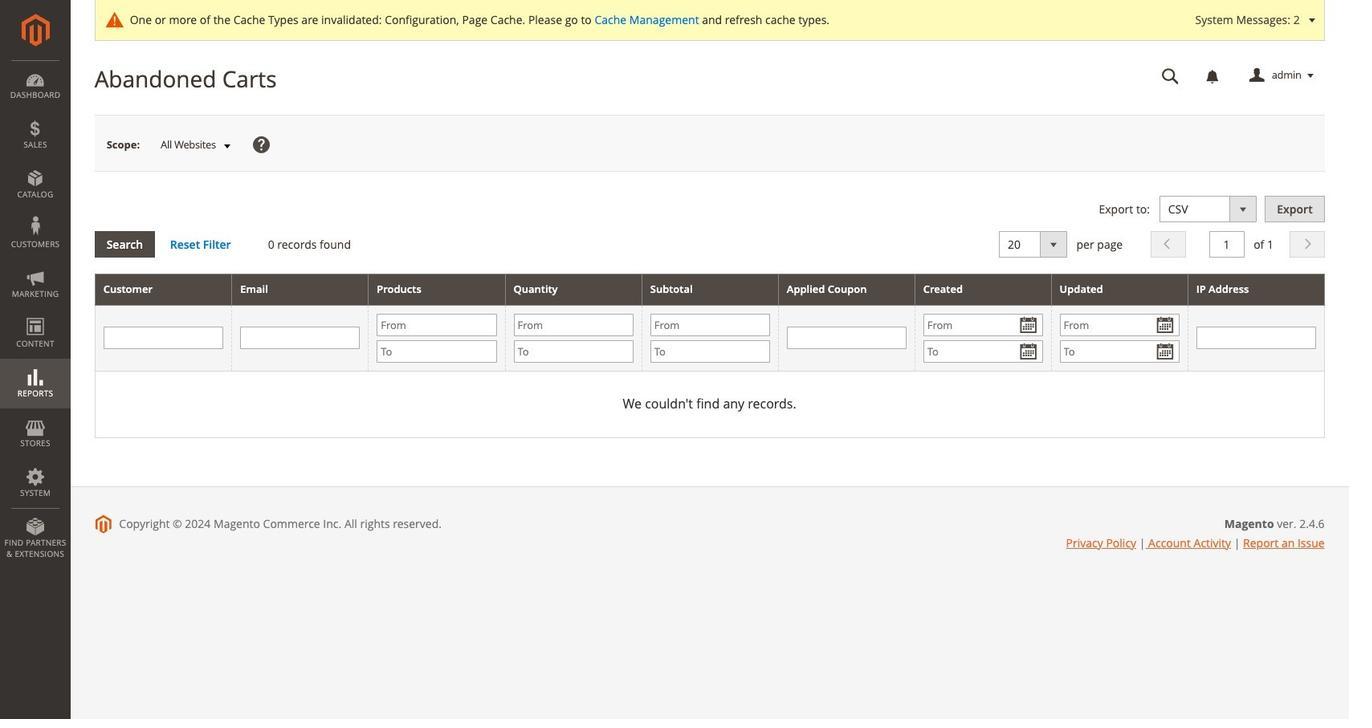 Task type: locate. For each thing, give the bounding box(es) containing it.
None text field
[[1209, 231, 1245, 258], [103, 327, 224, 350], [240, 327, 360, 350], [787, 327, 907, 350], [1209, 231, 1245, 258], [103, 327, 224, 350], [240, 327, 360, 350], [787, 327, 907, 350]]

To text field
[[377, 340, 497, 363], [514, 340, 634, 363]]

1 to text field from the left
[[650, 340, 770, 363]]

1 horizontal spatial to text field
[[514, 340, 634, 363]]

1 from text field from the left
[[377, 314, 497, 336]]

4 from text field from the left
[[923, 314, 1043, 336]]

0 horizontal spatial to text field
[[650, 340, 770, 363]]

0 horizontal spatial to text field
[[377, 340, 497, 363]]

To text field
[[650, 340, 770, 363], [923, 340, 1043, 363], [1060, 340, 1180, 363]]

1 horizontal spatial to text field
[[923, 340, 1043, 363]]

From text field
[[377, 314, 497, 336], [514, 314, 634, 336], [650, 314, 770, 336], [923, 314, 1043, 336]]

None text field
[[1151, 62, 1191, 90], [1197, 327, 1316, 350], [1151, 62, 1191, 90], [1197, 327, 1316, 350]]

3 from text field from the left
[[650, 314, 770, 336]]

magento admin panel image
[[21, 14, 49, 47]]

1 to text field from the left
[[377, 340, 497, 363]]

2 horizontal spatial to text field
[[1060, 340, 1180, 363]]

to text field for second from text field from right
[[650, 340, 770, 363]]

menu bar
[[0, 60, 71, 568]]

2 to text field from the left
[[514, 340, 634, 363]]

to text field for second from text field from the left
[[514, 340, 634, 363]]

to text field for from text box
[[1060, 340, 1180, 363]]

3 to text field from the left
[[1060, 340, 1180, 363]]

2 to text field from the left
[[923, 340, 1043, 363]]



Task type: describe. For each thing, give the bounding box(es) containing it.
to text field for 1st from text field
[[377, 340, 497, 363]]

From text field
[[1060, 314, 1180, 336]]

2 from text field from the left
[[514, 314, 634, 336]]

to text field for first from text field from right
[[923, 340, 1043, 363]]



